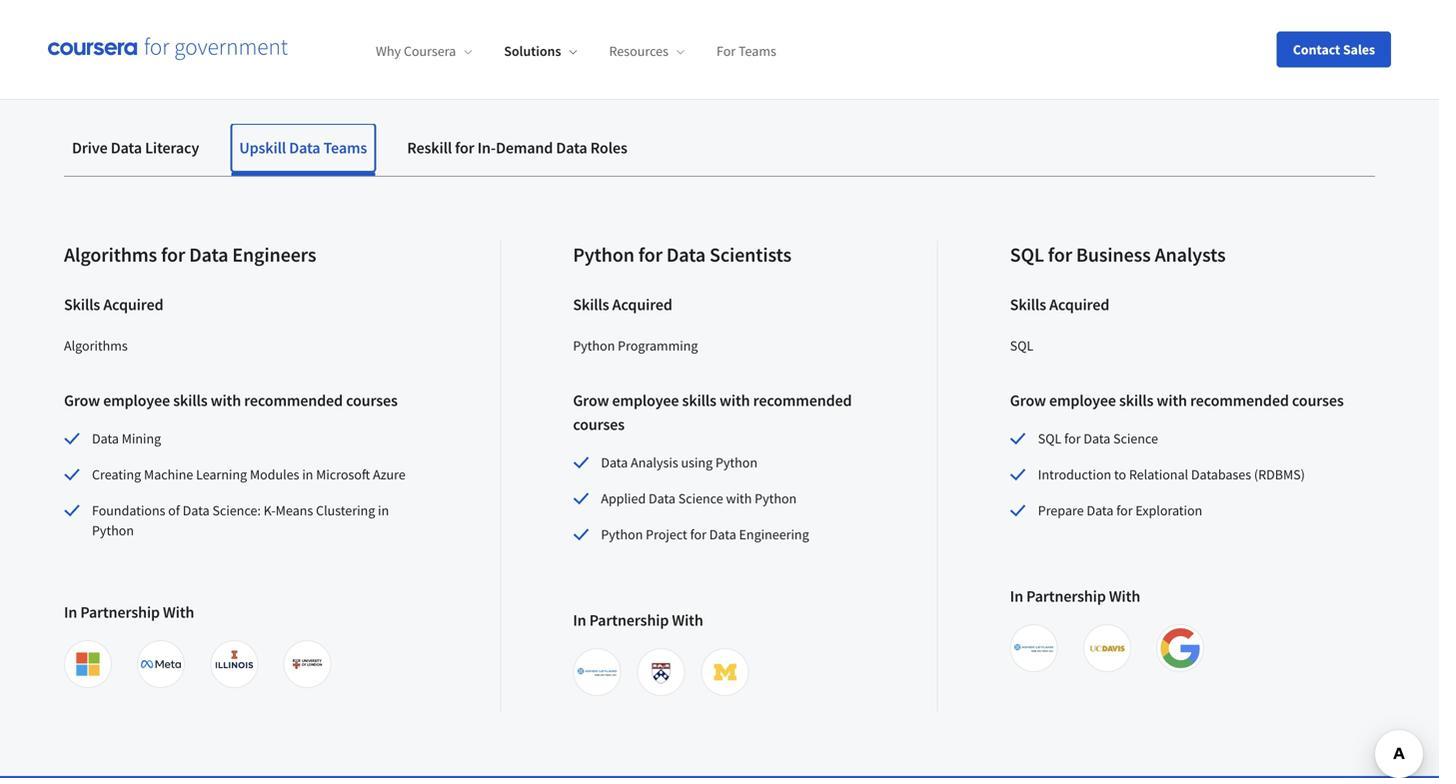 Task type: vqa. For each thing, say whether or not it's contained in the screenshot.
Acquired
yes



Task type: locate. For each thing, give the bounding box(es) containing it.
1 vertical spatial science
[[678, 490, 723, 508]]

employee inside grow employee skills with recommended courses
[[612, 391, 679, 411]]

for for engineers
[[161, 242, 185, 267]]

teams
[[739, 42, 776, 60], [324, 138, 367, 158]]

3 grow employee skills with recommended courses from the left
[[1010, 391, 1344, 411]]

1 grow from the left
[[64, 391, 100, 411]]

1 horizontal spatial skills acquired
[[573, 295, 673, 315]]

grow employee skills with recommended courses
[[64, 391, 398, 411], [573, 391, 852, 435], [1010, 391, 1344, 411]]

acquired down algorithms for data engineers
[[103, 295, 163, 315]]

azure
[[373, 466, 406, 484]]

2 horizontal spatial grow
[[1010, 391, 1046, 411]]

university of michigan image
[[705, 653, 745, 693]]

with for scientists
[[672, 611, 703, 631]]

skills
[[138, 19, 180, 44], [173, 391, 208, 411], [682, 391, 717, 411], [1119, 391, 1154, 411]]

2 horizontal spatial with
[[1109, 587, 1140, 607]]

resources link
[[609, 42, 685, 60]]

illinios image
[[214, 645, 254, 685]]

data up introduction
[[1084, 430, 1111, 448]]

skills acquired
[[64, 295, 163, 315], [573, 295, 673, 315], [1010, 295, 1110, 315]]

and
[[186, 0, 218, 20], [483, 0, 515, 20], [184, 19, 216, 44]]

0 horizontal spatial skills
[[64, 295, 100, 315]]

1 horizontal spatial in
[[378, 502, 389, 520]]

in for python for data scientists
[[573, 611, 586, 631]]

coursera for government image
[[48, 38, 288, 61]]

1 grow employee skills with recommended courses from the left
[[64, 391, 398, 411]]

2 grow employee skills with recommended courses from the left
[[573, 391, 852, 435]]

for for scientists
[[638, 242, 663, 267]]

science up relational
[[1113, 430, 1158, 448]]

grow employee skills with recommended courses up learning
[[64, 391, 398, 411]]

acquired up the python programming
[[612, 295, 673, 315]]

employee up sql for data science
[[1049, 391, 1116, 411]]

employee up mining
[[103, 391, 170, 411]]

data left "scientists" on the top
[[667, 242, 706, 267]]

engineers
[[232, 242, 316, 267]]

level
[[604, 0, 643, 20]]

in-
[[478, 138, 496, 158]]

2 acquired from the left
[[612, 295, 673, 315]]

2 horizontal spatial to
[[1114, 466, 1126, 484]]

skills up 'using'
[[682, 391, 717, 411]]

employee
[[103, 391, 170, 411], [612, 391, 679, 411], [1049, 391, 1116, 411]]

and up solutions
[[483, 0, 515, 20]]

creating
[[92, 466, 141, 484]]

data
[[396, 19, 433, 44]]

grow for sql
[[1010, 391, 1046, 411]]

1 horizontal spatial recommended
[[753, 391, 852, 411]]

0 horizontal spatial in
[[302, 466, 313, 484]]

applied data science with python
[[601, 490, 797, 508]]

1 horizontal spatial courses
[[573, 415, 625, 435]]

in partnership with up meta logo
[[64, 603, 194, 623]]

0 horizontal spatial acquired
[[103, 295, 163, 315]]

courses
[[346, 391, 398, 411], [1292, 391, 1344, 411], [573, 415, 625, 435]]

skills
[[64, 295, 100, 315], [573, 295, 609, 315], [1010, 295, 1046, 315]]

ashok leyland logo image left the university of pennsylvania (wharton) logo
[[577, 653, 617, 693]]

science:
[[212, 502, 261, 520]]

1 vertical spatial teams
[[324, 138, 367, 158]]

across
[[534, 19, 588, 44]]

grow employee skills with recommended courses for engineers
[[64, 391, 398, 411]]

sql for sql for business analysts
[[1010, 242, 1044, 267]]

grow employee skills with recommended courses up 'using'
[[573, 391, 852, 435]]

to up prepare data for exploration at the right bottom
[[1114, 466, 1126, 484]]

0 horizontal spatial with
[[163, 603, 194, 623]]

2 horizontal spatial recommended
[[1190, 391, 1289, 411]]

applied
[[601, 490, 646, 508]]

grow down the python programming
[[573, 391, 609, 411]]

meta logo image
[[141, 645, 181, 685]]

1 horizontal spatial grow employee skills with recommended courses
[[573, 391, 852, 435]]

1 vertical spatial sql
[[1010, 337, 1034, 355]]

1 recommended from the left
[[244, 391, 343, 411]]

with up learning
[[211, 391, 241, 411]]

0 horizontal spatial science
[[678, 490, 723, 508]]

1 employee from the left
[[103, 391, 170, 411]]

1 horizontal spatial in partnership with
[[573, 611, 703, 631]]

with up introduction to relational databases (rdbms)
[[1157, 391, 1187, 411]]

drive data literacy
[[72, 138, 199, 158]]

sales
[[1343, 40, 1375, 58]]

for inside "button"
[[455, 138, 474, 158]]

and left stay
[[186, 0, 218, 20]]

drive
[[72, 138, 108, 158]]

3 employee from the left
[[1049, 391, 1116, 411]]

0 horizontal spatial courses
[[346, 391, 398, 411]]

recommended for engineers
[[244, 391, 343, 411]]

2 skills from the left
[[573, 295, 609, 315]]

analysis
[[631, 454, 678, 472]]

why coursera
[[376, 42, 456, 60]]

0 vertical spatial in
[[302, 466, 313, 484]]

modules
[[250, 466, 299, 484]]

prepare data for exploration
[[1038, 502, 1203, 520]]

skills acquired down algorithms for data engineers
[[64, 295, 163, 315]]

0 horizontal spatial in partnership with
[[64, 603, 194, 623]]

for
[[717, 42, 736, 60]]

grow for algorithms
[[64, 391, 100, 411]]

skills inside grow employee skills with recommended courses
[[682, 391, 717, 411]]

teams right upskill
[[324, 138, 367, 158]]

drive data literacy button
[[64, 124, 207, 172]]

0 horizontal spatial partnership
[[80, 603, 160, 623]]

partnership
[[1026, 587, 1106, 607], [80, 603, 160, 623], [589, 611, 669, 631]]

content tabs tab list
[[64, 124, 1375, 176]]

2 horizontal spatial in
[[1010, 587, 1023, 607]]

with for algorithms for data engineers
[[211, 391, 241, 411]]

1 horizontal spatial science
[[1113, 430, 1158, 448]]

python down the foundations
[[92, 522, 134, 540]]

2 horizontal spatial partnership
[[1026, 587, 1106, 607]]

skills up sql for data science
[[1119, 391, 1154, 411]]

courses inside grow employee skills with recommended courses
[[573, 415, 625, 435]]

data right upskill
[[289, 138, 320, 158]]

to left measure
[[1021, 0, 1039, 20]]

1 horizontal spatial skills
[[573, 295, 609, 315]]

to inside upskill data teams tab panel
[[1114, 466, 1126, 484]]

the
[[592, 19, 619, 44]]

1 vertical spatial algorithms
[[64, 337, 128, 355]]

1 horizontal spatial teams
[[739, 42, 776, 60]]

3 grow from the left
[[1010, 391, 1046, 411]]

skills acquired for algorithms
[[64, 295, 163, 315]]

2 horizontal spatial skills acquired
[[1010, 295, 1110, 315]]

2 horizontal spatial skills
[[1010, 295, 1046, 315]]

1 horizontal spatial with
[[672, 611, 703, 631]]

partnership for algorithms
[[80, 603, 160, 623]]

partnership up the university of pennsylvania (wharton) logo
[[589, 611, 669, 631]]

in partnership with for python
[[573, 611, 703, 631]]

ashok leyland logo image left university of california davis 'image'
[[1014, 629, 1054, 669]]

0 horizontal spatial grow employee skills with recommended courses
[[64, 391, 398, 411]]

literacy
[[145, 138, 199, 158]]

grow inside grow employee skills with recommended courses
[[573, 391, 609, 411]]

data left roles
[[556, 138, 587, 158]]

in partnership with up the university of pennsylvania (wharton) logo
[[573, 611, 703, 631]]

1 skills acquired from the left
[[64, 295, 163, 315]]

2 employee from the left
[[612, 391, 679, 411]]

2 recommended from the left
[[753, 391, 852, 411]]

in
[[1010, 587, 1023, 607], [64, 603, 77, 623], [573, 611, 586, 631]]

data down applied data science with python
[[709, 526, 736, 544]]

upskill data teams
[[239, 138, 367, 158]]

in inside the foundations of data science: k-means clustering in python
[[378, 502, 389, 520]]

introduction
[[1038, 466, 1112, 484]]

0 horizontal spatial employee
[[103, 391, 170, 411]]

courses up applied
[[573, 415, 625, 435]]

in
[[302, 466, 313, 484], [378, 502, 389, 520]]

1 horizontal spatial employee
[[612, 391, 679, 411]]

including
[[721, 0, 799, 20]]

partnership for python
[[589, 611, 669, 631]]

1 horizontal spatial partnership
[[589, 611, 669, 631]]

with up university of california davis 'image'
[[1109, 587, 1140, 607]]

courses up azure
[[346, 391, 398, 411]]

solutions link
[[504, 42, 577, 60]]

for for demand
[[455, 138, 474, 158]]

with up data analysis using python
[[720, 391, 750, 411]]

data
[[111, 138, 142, 158], [289, 138, 320, 158], [556, 138, 587, 158], [189, 242, 228, 267], [667, 242, 706, 267], [92, 430, 119, 448], [1084, 430, 1111, 448], [601, 454, 628, 472], [649, 490, 676, 508], [183, 502, 210, 520], [1087, 502, 1114, 520], [709, 526, 736, 544]]

data right prepare
[[1087, 502, 1114, 520]]

and left 60+
[[184, 19, 216, 44]]

roles
[[590, 138, 627, 158]]

with
[[1109, 587, 1140, 607], [163, 603, 194, 623], [672, 611, 703, 631]]

with
[[363, 0, 400, 20], [211, 391, 241, 411], [720, 391, 750, 411], [1157, 391, 1187, 411], [726, 490, 752, 508]]

in partnership with
[[1010, 587, 1140, 607], [64, 603, 194, 623], [573, 611, 703, 631]]

1 horizontal spatial ashok leyland logo image
[[1014, 629, 1054, 669]]

1 acquired from the left
[[103, 295, 163, 315]]

skills up machine
[[173, 391, 208, 411]]

skills for python
[[682, 391, 717, 411]]

grow
[[64, 391, 100, 411], [573, 391, 609, 411], [1010, 391, 1046, 411]]

deliver
[[64, 0, 122, 20]]

0 vertical spatial science
[[1113, 430, 1158, 448]]

employee down the python programming
[[612, 391, 679, 411]]

data right the of
[[183, 502, 210, 520]]

1 algorithms from the top
[[64, 242, 157, 267]]

skills right baseline
[[138, 19, 180, 44]]

algorithms
[[64, 242, 157, 267], [64, 337, 128, 355]]

acquired for algorithms
[[103, 295, 163, 315]]

analysts
[[1155, 242, 1226, 267]]

in down azure
[[378, 502, 389, 520]]

3 recommended from the left
[[1190, 391, 1289, 411]]

2 horizontal spatial grow employee skills with recommended courses
[[1010, 391, 1344, 411]]

measure
[[1043, 0, 1115, 20]]

sql for sql
[[1010, 337, 1034, 355]]

contact sales
[[1293, 40, 1375, 58]]

2 skills acquired from the left
[[573, 295, 673, 315]]

2 algorithms from the top
[[64, 337, 128, 355]]

0 vertical spatial sql
[[1010, 242, 1044, 267]]

3 acquired from the left
[[1049, 295, 1110, 315]]

with up meta logo
[[163, 603, 194, 623]]

0 vertical spatial algorithms
[[64, 242, 157, 267]]

2 horizontal spatial employee
[[1049, 391, 1116, 411]]

1 horizontal spatial grow
[[573, 391, 609, 411]]

grow employee skills with recommended courses for scientists
[[573, 391, 852, 435]]

grow up 'data mining'
[[64, 391, 100, 411]]

science
[[1113, 430, 1158, 448], [678, 490, 723, 508]]

python left programming on the top of the page
[[573, 337, 615, 355]]

courses up (rdbms)
[[1292, 391, 1344, 411]]

grow employee skills with recommended courses up introduction to relational databases (rdbms)
[[1010, 391, 1344, 411]]

using
[[681, 454, 713, 472]]

2 vertical spatial sql
[[1038, 430, 1062, 448]]

2 horizontal spatial acquired
[[1049, 295, 1110, 315]]

university of pennsylvania (wharton) logo image
[[641, 653, 681, 693]]

partnership up university of california davis 'image'
[[1026, 587, 1106, 607]]

1 horizontal spatial acquired
[[612, 295, 673, 315]]

acquired down business
[[1049, 295, 1110, 315]]

for
[[455, 138, 474, 158], [161, 242, 185, 267], [638, 242, 663, 267], [1048, 242, 1072, 267], [1064, 430, 1081, 448], [1117, 502, 1133, 520], [690, 526, 707, 544]]

in partnership with for algorithms
[[64, 603, 194, 623]]

1 skills from the left
[[64, 295, 100, 315]]

with for python for data scientists
[[720, 391, 750, 411]]

0 horizontal spatial ashok leyland logo image
[[577, 653, 617, 693]]

skills acquired down business
[[1010, 295, 1110, 315]]

1 vertical spatial in
[[378, 502, 389, 520]]

0 horizontal spatial grow
[[64, 391, 100, 411]]

sql for data science
[[1038, 430, 1158, 448]]

python
[[573, 242, 634, 267], [573, 337, 615, 355], [716, 454, 758, 472], [755, 490, 797, 508], [92, 522, 134, 540], [601, 526, 643, 544]]

algorithms for algorithms
[[64, 337, 128, 355]]

in partnership with up university of california davis 'image'
[[1010, 587, 1140, 607]]

grow up sql for data science
[[1010, 391, 1046, 411]]

with inside grow employee skills with recommended courses
[[720, 391, 750, 411]]

with up python project for data engineering
[[726, 490, 752, 508]]

ashok leyland logo image
[[1014, 629, 1054, 669], [577, 653, 617, 693]]

3 skills acquired from the left
[[1010, 295, 1110, 315]]

sql
[[1010, 242, 1044, 267], [1010, 337, 1034, 355], [1038, 430, 1062, 448]]

skills acquired up the python programming
[[573, 295, 673, 315]]

science down 'using'
[[678, 490, 723, 508]]

with up why
[[363, 0, 400, 20]]

3 skills from the left
[[1010, 295, 1046, 315]]

acquired for sql
[[1049, 295, 1110, 315]]

in partnership with for sql
[[1010, 587, 1140, 607]]

with up the university of pennsylvania (wharton) logo
[[672, 611, 703, 631]]

2 grow from the left
[[573, 391, 609, 411]]

with inside deliver results and stay competitive with beginner and advanced level content, including 30+ levelset assessments to measure baseline skills and 60+ skillsets to drive data proficiency across the entire organization.
[[363, 0, 400, 20]]

2 horizontal spatial in partnership with
[[1010, 587, 1140, 607]]

reskill for in-demand data roles
[[407, 138, 627, 158]]

teams right for
[[739, 42, 776, 60]]

to
[[1021, 0, 1039, 20], [329, 19, 346, 44], [1114, 466, 1126, 484]]

in right modules
[[302, 466, 313, 484]]

0 horizontal spatial in
[[64, 603, 77, 623]]

acquired
[[103, 295, 163, 315], [612, 295, 673, 315], [1049, 295, 1110, 315]]

skillsets
[[254, 19, 325, 44]]

recommended
[[244, 391, 343, 411], [753, 391, 852, 411], [1190, 391, 1289, 411]]

university of california davis image
[[1087, 629, 1127, 669]]

with for sql for business analysts
[[1157, 391, 1187, 411]]

partnership up "microsoft" image
[[80, 603, 160, 623]]

contact
[[1293, 40, 1340, 58]]

to left drive
[[329, 19, 346, 44]]

1 horizontal spatial in
[[573, 611, 586, 631]]

2 horizontal spatial courses
[[1292, 391, 1344, 411]]

recommended inside grow employee skills with recommended courses
[[753, 391, 852, 411]]

0 horizontal spatial skills acquired
[[64, 295, 163, 315]]

0 horizontal spatial recommended
[[244, 391, 343, 411]]

0 horizontal spatial teams
[[324, 138, 367, 158]]



Task type: describe. For each thing, give the bounding box(es) containing it.
assessments
[[911, 0, 1017, 20]]

30+
[[803, 0, 833, 20]]

content,
[[647, 0, 717, 20]]

algorithms for algorithms for data engineers
[[64, 242, 157, 267]]

employee for python
[[612, 391, 679, 411]]

teams inside button
[[324, 138, 367, 158]]

microsoft image
[[68, 645, 108, 685]]

baseline
[[64, 19, 134, 44]]

skills acquired for python
[[573, 295, 673, 315]]

learning
[[196, 466, 247, 484]]

foundations
[[92, 502, 165, 520]]

coursera
[[404, 42, 456, 60]]

drive
[[350, 19, 392, 44]]

introduction to relational databases (rdbms)
[[1038, 466, 1305, 484]]

organization.
[[676, 19, 786, 44]]

python up engineering
[[755, 490, 797, 508]]

for for science
[[1064, 430, 1081, 448]]

competitive
[[260, 0, 359, 20]]

project
[[646, 526, 687, 544]]

results
[[126, 0, 182, 20]]

business
[[1076, 242, 1151, 267]]

upskill data teams tab panel
[[64, 177, 1375, 713]]

google leader logo image
[[1160, 629, 1200, 669]]

0 vertical spatial teams
[[739, 42, 776, 60]]

skills for algorithms
[[64, 295, 100, 315]]

data up applied
[[601, 454, 628, 472]]

k-
[[264, 502, 276, 520]]

scientists
[[710, 242, 792, 267]]

for teams
[[717, 42, 776, 60]]

python inside the foundations of data science: k-means clustering in python
[[92, 522, 134, 540]]

0 horizontal spatial to
[[329, 19, 346, 44]]

for for analysts
[[1048, 242, 1072, 267]]

reskill for in-demand data roles button
[[399, 124, 635, 172]]

entire
[[623, 19, 672, 44]]

creating machine learning modules in microsoft azure
[[92, 466, 406, 484]]

in for algorithms for data engineers
[[64, 603, 77, 623]]

stay
[[222, 0, 256, 20]]

in for sql for business analysts
[[1010, 587, 1023, 607]]

skills for python
[[573, 295, 609, 315]]

partnership for sql
[[1026, 587, 1106, 607]]

sql for sql for data science
[[1038, 430, 1062, 448]]

(rdbms)
[[1254, 466, 1305, 484]]

means
[[276, 502, 313, 520]]

python programming
[[573, 337, 698, 355]]

advanced
[[519, 0, 600, 20]]

of
[[168, 502, 180, 520]]

skills for sql
[[1119, 391, 1154, 411]]

beginner
[[404, 0, 479, 20]]

ashok leyland logo image for sql
[[1014, 629, 1054, 669]]

data left the engineers
[[189, 242, 228, 267]]

grow for python
[[573, 391, 609, 411]]

recommended for scientists
[[753, 391, 852, 411]]

contact sales button
[[1277, 31, 1391, 67]]

why
[[376, 42, 401, 60]]

clustering
[[316, 502, 375, 520]]

skills for algorithms
[[173, 391, 208, 411]]

solutions
[[504, 42, 561, 60]]

python project for data engineering
[[601, 526, 809, 544]]

employee for sql
[[1049, 391, 1116, 411]]

with for engineers
[[163, 603, 194, 623]]

machine
[[144, 466, 193, 484]]

relational
[[1129, 466, 1188, 484]]

skills for sql
[[1010, 295, 1046, 315]]

proficiency
[[437, 19, 530, 44]]

ashok leyland logo image for python
[[577, 653, 617, 693]]

engineering
[[739, 526, 809, 544]]

data up project
[[649, 490, 676, 508]]

upskill data teams button
[[231, 124, 375, 172]]

with for analysts
[[1109, 587, 1140, 607]]

courses for sql for business analysts
[[1292, 391, 1344, 411]]

why coursera link
[[376, 42, 472, 60]]

60+
[[220, 19, 250, 44]]

python down applied
[[601, 526, 643, 544]]

demand
[[496, 138, 553, 158]]

data inside the foundations of data science: k-means clustering in python
[[183, 502, 210, 520]]

skills inside deliver results and stay competitive with beginner and advanced level content, including 30+ levelset assessments to measure baseline skills and 60+ skillsets to drive data proficiency across the entire organization.
[[138, 19, 180, 44]]

data right drive
[[111, 138, 142, 158]]

1 horizontal spatial to
[[1021, 0, 1039, 20]]

skills acquired for sql
[[1010, 295, 1110, 315]]

data analysis using python
[[601, 454, 758, 472]]

upskill
[[239, 138, 286, 158]]

python up the python programming
[[573, 242, 634, 267]]

employee for algorithms
[[103, 391, 170, 411]]

for teams link
[[717, 42, 776, 60]]

recommended for analysts
[[1190, 391, 1289, 411]]

sql for business analysts
[[1010, 242, 1226, 267]]

prepare
[[1038, 502, 1084, 520]]

acquired for python
[[612, 295, 673, 315]]

courses for algorithms for data engineers
[[346, 391, 398, 411]]

python right 'using'
[[716, 454, 758, 472]]

microsoft
[[316, 466, 370, 484]]

courses for python for data scientists
[[573, 415, 625, 435]]

mining
[[122, 430, 161, 448]]

foundations of data science: k-means clustering in python
[[92, 502, 389, 540]]

data mining
[[92, 430, 161, 448]]

reskill
[[407, 138, 452, 158]]

algorithms for data engineers
[[64, 242, 316, 267]]

databases
[[1191, 466, 1251, 484]]

data inside "button"
[[556, 138, 587, 158]]

grow employee skills with recommended courses for analysts
[[1010, 391, 1344, 411]]

resources
[[609, 42, 669, 60]]

python for data scientists
[[573, 242, 792, 267]]

programming
[[618, 337, 698, 355]]

image 220 image
[[287, 645, 327, 685]]

data left mining
[[92, 430, 119, 448]]

deliver results and stay competitive with beginner and advanced level content, including 30+ levelset assessments to measure baseline skills and 60+ skillsets to drive data proficiency across the entire organization.
[[64, 0, 1115, 44]]

exploration
[[1136, 502, 1203, 520]]

levelset
[[837, 0, 907, 20]]



